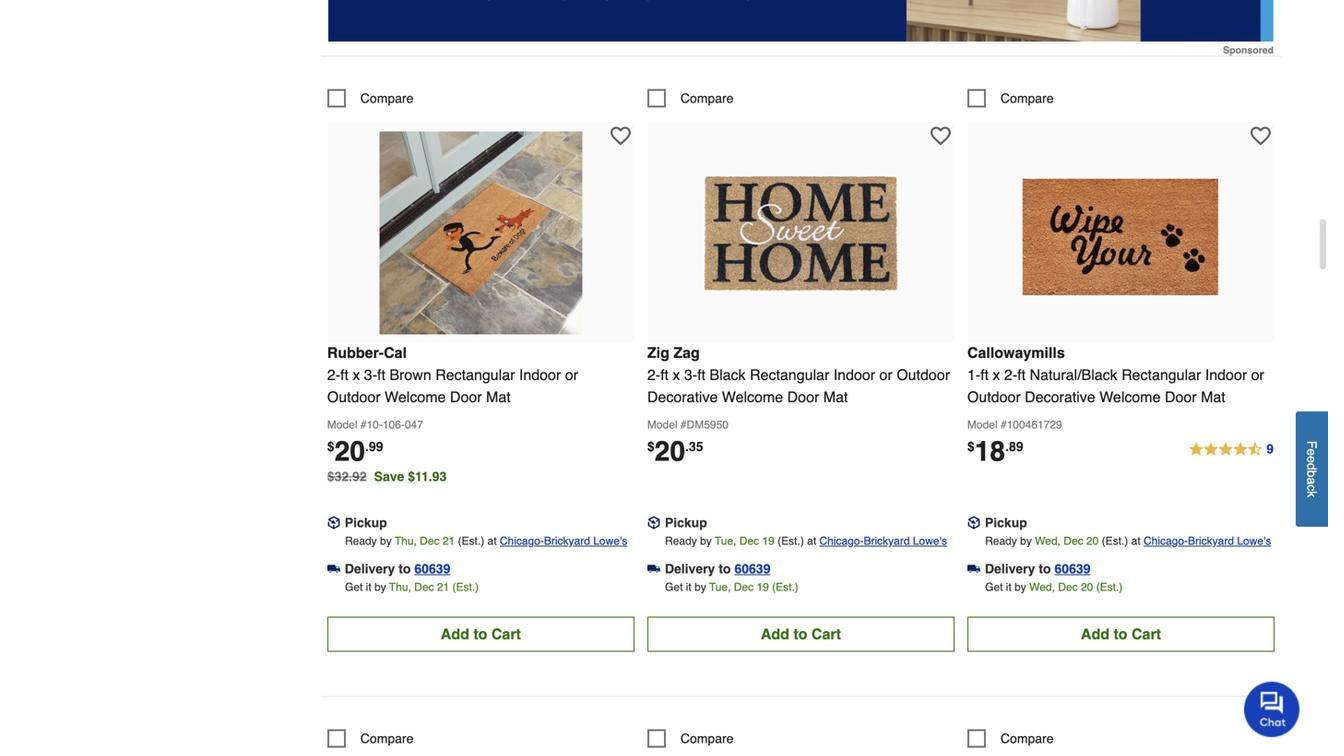 Task type: describe. For each thing, give the bounding box(es) containing it.
$ 20 .99
[[327, 435, 383, 467]]

f e e d b a c k button
[[1297, 411, 1329, 527]]

model # dm5950
[[648, 418, 729, 431]]

x for zag
[[673, 366, 680, 383]]

10-
[[367, 418, 383, 431]]

mat for outdoor
[[1202, 388, 1226, 405]]

$ 20 .35
[[648, 435, 704, 467]]

1 vertical spatial tue,
[[710, 581, 731, 594]]

0 vertical spatial tue,
[[715, 535, 737, 548]]

ready by thu, dec 21 (est.) at chicago-brickyard lowe's
[[345, 535, 628, 548]]

chicago-brickyard lowe's button for ready by thu, dec 21 (est.) at chicago-brickyard lowe's
[[500, 532, 628, 550]]

dec down ready by wed, dec 20 (est.) at chicago-brickyard lowe's
[[1059, 581, 1078, 594]]

chicago- for get it by thu, dec 21 (est.)
[[500, 535, 544, 548]]

1002733082 element
[[327, 729, 414, 748]]

welcome for 1-
[[1100, 388, 1161, 405]]

# for callowaymills 1-ft x 2-ft natural/black rectangular indoor or outdoor decorative welcome door mat
[[1001, 418, 1007, 431]]

at for wed, dec 20
[[1132, 535, 1141, 548]]

welcome inside zig zag 2-ft x 3-ft black rectangular indoor or outdoor decorative welcome door mat
[[722, 388, 784, 405]]

add for second add to cart button from the left
[[761, 626, 790, 643]]

(est.) up get it by thu, dec 21 (est.)
[[458, 535, 485, 548]]

callowaymills 1-ft x 2-ft natural/black rectangular indoor or outdoor decorative welcome door mat
[[968, 344, 1265, 405]]

$ for $ 20 .99
[[327, 439, 335, 454]]

heart outline image
[[611, 126, 631, 146]]

lowe's for ready by tue, dec 19 (est.) at chicago-brickyard lowe's
[[913, 535, 948, 548]]

0 vertical spatial 19
[[763, 535, 775, 548]]

5 ft from the left
[[981, 366, 989, 383]]

black
[[710, 366, 746, 383]]

actual price $20.99 element
[[327, 435, 383, 467]]

delivery for tue,
[[665, 561, 715, 576]]

outdoor inside callowaymills 1-ft x 2-ft natural/black rectangular indoor or outdoor decorative welcome door mat
[[968, 388, 1021, 405]]

ready by wed, dec 20 (est.) at chicago-brickyard lowe's
[[986, 535, 1272, 548]]

lowe's for ready by thu, dec 21 (est.) at chicago-brickyard lowe's
[[594, 535, 628, 548]]

pickup image for ready by thu, dec 21 (est.) at chicago-brickyard lowe's
[[327, 516, 340, 529]]

$ for $ 18 .89
[[968, 439, 975, 454]]

0 vertical spatial 21
[[443, 535, 455, 548]]

3 ft from the left
[[661, 366, 669, 383]]

2 ft from the left
[[377, 366, 386, 383]]

$32.92 save $11.93
[[327, 469, 447, 484]]

3- for zag
[[685, 366, 698, 383]]

a
[[1305, 477, 1320, 485]]

b
[[1305, 470, 1320, 477]]

compare for 1003016194 element at the top
[[361, 91, 414, 106]]

0 vertical spatial thu,
[[395, 535, 417, 548]]

2 cart from the left
[[812, 626, 842, 643]]

1 vertical spatial 19
[[757, 581, 769, 594]]

get for get it by tue, dec 19 (est.)
[[665, 581, 683, 594]]

1 add to cart from the left
[[441, 626, 521, 643]]

d
[[1305, 463, 1320, 470]]

1 vertical spatial thu,
[[389, 581, 411, 594]]

60639 button for 19
[[735, 560, 771, 578]]

get for get it by wed, dec 20 (est.)
[[986, 581, 1004, 594]]

mat inside zig zag 2-ft x 3-ft black rectangular indoor or outdoor decorative welcome door mat
[[824, 388, 848, 405]]

2 add to cart from the left
[[761, 626, 842, 643]]

2- for 2-ft x 3-ft black rectangular indoor or outdoor decorative welcome door mat
[[648, 366, 661, 383]]

20 down ready by wed, dec 20 (est.) at chicago-brickyard lowe's
[[1081, 581, 1094, 594]]

at for tue, dec 19
[[808, 535, 817, 548]]

20 down model # dm5950
[[655, 435, 686, 467]]

zig
[[648, 344, 670, 361]]

.89
[[1006, 439, 1024, 454]]

dec down ready by thu, dec 21 (est.) at chicago-brickyard lowe's
[[414, 581, 434, 594]]

zig zag 2-ft x 3-ft black rectangular indoor or outdoor decorative welcome door mat
[[648, 344, 950, 405]]

# for rubber-cal 2-ft x 3-ft brown rectangular indoor or outdoor welcome door mat
[[361, 418, 367, 431]]

f e e d b a c k
[[1305, 441, 1320, 497]]

save
[[374, 469, 404, 484]]

indoor inside callowaymills 1-ft x 2-ft natural/black rectangular indoor or outdoor decorative welcome door mat
[[1206, 366, 1248, 383]]

truck filled image for get it by wed, dec 20 (est.)
[[968, 562, 981, 575]]

decorative inside callowaymills 1-ft x 2-ft natural/black rectangular indoor or outdoor decorative welcome door mat
[[1025, 388, 1096, 405]]

2 add to cart button from the left
[[648, 617, 955, 652]]

4 ft from the left
[[698, 366, 706, 383]]

get it by tue, dec 19 (est.)
[[665, 581, 799, 594]]

chicago- for get it by wed, dec 20 (est.)
[[1144, 535, 1189, 548]]

pickup for ready by wed, dec 20 (est.) at chicago-brickyard lowe's
[[985, 515, 1028, 530]]

2- for 2-ft x 3-ft brown rectangular indoor or outdoor welcome door mat
[[327, 366, 341, 383]]

decorative inside zig zag 2-ft x 3-ft black rectangular indoor or outdoor decorative welcome door mat
[[648, 388, 718, 405]]

dec down ready by tue, dec 19 (est.) at chicago-brickyard lowe's
[[734, 581, 754, 594]]

outdoor for 2-ft x 3-ft brown rectangular indoor or outdoor welcome door mat
[[327, 388, 381, 405]]

106-
[[383, 418, 405, 431]]

truck filled image
[[648, 562, 661, 575]]

9 button
[[1189, 439, 1275, 461]]

model # 100461729
[[968, 418, 1063, 431]]

brown
[[390, 366, 432, 383]]

$ 18 .89
[[968, 435, 1024, 467]]

rubber-
[[327, 344, 384, 361]]

delivery to 60639 for thu, dec 21
[[345, 561, 451, 576]]

brickyard for ready by wed, dec 20 (est.) at chicago-brickyard lowe's
[[1189, 535, 1235, 548]]

ready for ready by wed, dec 20 (est.) at chicago-brickyard lowe's
[[986, 535, 1018, 548]]

brickyard for ready by thu, dec 21 (est.) at chicago-brickyard lowe's
[[544, 535, 591, 548]]

door for 1-
[[1165, 388, 1197, 405]]

6 ft from the left
[[1018, 366, 1026, 383]]

compare for 1002733082 element
[[361, 731, 414, 746]]

chicago-brickyard lowe's button for ready by wed, dec 20 (est.) at chicago-brickyard lowe's
[[1144, 532, 1272, 550]]

delivery to 60639 for tue, dec 19
[[665, 561, 771, 576]]

it for tue, dec 19
[[686, 581, 692, 594]]

f
[[1305, 441, 1320, 449]]

20 up $32.92
[[335, 435, 365, 467]]

indoor for door
[[834, 366, 876, 383]]

# for zig zag 2-ft x 3-ft black rectangular indoor or outdoor decorative welcome door mat
[[681, 418, 687, 431]]

brickyard for ready by tue, dec 19 (est.) at chicago-brickyard lowe's
[[864, 535, 910, 548]]

2 e from the top
[[1305, 456, 1320, 463]]

(est.) down ready by wed, dec 20 (est.) at chicago-brickyard lowe's
[[1097, 581, 1123, 594]]

1003016194 element
[[327, 89, 414, 107]]

1 e from the top
[[1305, 449, 1320, 456]]

(est.) down ready by thu, dec 21 (est.) at chicago-brickyard lowe's
[[453, 581, 479, 594]]

047
[[405, 418, 423, 431]]

advertisement region
[[328, 0, 1274, 56]]

rubber-cal 2-ft x 3-ft brown rectangular indoor or outdoor welcome door mat
[[327, 344, 579, 405]]

4.5 stars image
[[1189, 439, 1275, 461]]

.35
[[686, 439, 704, 454]]

pickup image for ready by tue, dec 19 (est.) at chicago-brickyard lowe's
[[648, 516, 661, 529]]

to up get it by tue, dec 19 (est.)
[[719, 561, 731, 576]]

rectangular for welcome
[[750, 366, 830, 383]]



Task type: vqa. For each thing, say whether or not it's contained in the screenshot.
plus image corresponding to Material
no



Task type: locate. For each thing, give the bounding box(es) containing it.
zig zag 2-ft x 3-ft black rectangular indoor or outdoor decorative welcome door mat image
[[700, 131, 903, 334]]

door inside callowaymills 1-ft x 2-ft natural/black rectangular indoor or outdoor decorative welcome door mat
[[1165, 388, 1197, 405]]

x down zag
[[673, 366, 680, 383]]

2- down callowaymills
[[1005, 366, 1018, 383]]

1 delivery to 60639 from the left
[[345, 561, 451, 576]]

3 welcome from the left
[[1100, 388, 1161, 405]]

brickyard
[[544, 535, 591, 548], [864, 535, 910, 548], [1189, 535, 1235, 548]]

1 horizontal spatial truck filled image
[[968, 562, 981, 575]]

1 horizontal spatial x
[[673, 366, 680, 383]]

3 cart from the left
[[1132, 626, 1162, 643]]

x right 1-
[[993, 366, 1001, 383]]

0 horizontal spatial cart
[[492, 626, 521, 643]]

.99
[[365, 439, 383, 454]]

1 $ from the left
[[327, 439, 335, 454]]

compare
[[361, 91, 414, 106], [681, 91, 734, 106], [1001, 91, 1054, 106], [361, 731, 414, 746], [681, 731, 734, 746], [1001, 731, 1054, 746]]

welcome down natural/black
[[1100, 388, 1161, 405]]

pickup for ready by thu, dec 21 (est.) at chicago-brickyard lowe's
[[345, 515, 387, 530]]

21 down ready by thu, dec 21 (est.) at chicago-brickyard lowe's
[[437, 581, 450, 594]]

2 brickyard from the left
[[864, 535, 910, 548]]

1 horizontal spatial $
[[648, 439, 655, 454]]

pickup image
[[327, 516, 340, 529], [648, 516, 661, 529]]

model up the 18
[[968, 418, 998, 431]]

decorative
[[648, 388, 718, 405], [1025, 388, 1096, 405]]

0 horizontal spatial mat
[[486, 388, 511, 405]]

indoor inside rubber-cal 2-ft x 3-ft brown rectangular indoor or outdoor welcome door mat
[[519, 366, 561, 383]]

3 or from the left
[[1252, 366, 1265, 383]]

compare for 5005334397 element in the top of the page
[[681, 91, 734, 106]]

2 horizontal spatial x
[[993, 366, 1001, 383]]

compare inside the 1002728020 element
[[1001, 91, 1054, 106]]

3 mat from the left
[[1202, 388, 1226, 405]]

1 door from the left
[[450, 388, 482, 405]]

0 horizontal spatial it
[[366, 581, 372, 594]]

model for 2-ft x 3-ft brown rectangular indoor or outdoor welcome door mat
[[327, 418, 358, 431]]

welcome inside rubber-cal 2-ft x 3-ft brown rectangular indoor or outdoor welcome door mat
[[385, 388, 446, 405]]

3 # from the left
[[1001, 418, 1007, 431]]

rectangular inside zig zag 2-ft x 3-ft black rectangular indoor or outdoor decorative welcome door mat
[[750, 366, 830, 383]]

60639 up get it by wed, dec 20 (est.)
[[1055, 561, 1091, 576]]

(est.) up get it by wed, dec 20 (est.)
[[1102, 535, 1129, 548]]

2 horizontal spatial rectangular
[[1122, 366, 1202, 383]]

3 $ from the left
[[968, 439, 975, 454]]

delivery right truck filled icon
[[665, 561, 715, 576]]

c
[[1305, 485, 1320, 491]]

2 mat from the left
[[824, 388, 848, 405]]

indoor inside zig zag 2-ft x 3-ft black rectangular indoor or outdoor decorative welcome door mat
[[834, 366, 876, 383]]

rubber-cal 2-ft x 3-ft brown rectangular indoor or outdoor welcome door mat image
[[380, 131, 583, 334]]

3 rectangular from the left
[[1122, 366, 1202, 383]]

compare inside 1002660974 element
[[1001, 731, 1054, 746]]

1002660974 element
[[968, 729, 1054, 748]]

1 horizontal spatial pickup image
[[648, 516, 661, 529]]

1 pickup from the left
[[345, 515, 387, 530]]

60639 for 21
[[415, 561, 451, 576]]

2 delivery to 60639 from the left
[[665, 561, 771, 576]]

3- down zag
[[685, 366, 698, 383]]

pickup
[[345, 515, 387, 530], [665, 515, 708, 530], [985, 515, 1028, 530]]

19 up get it by tue, dec 19 (est.)
[[763, 535, 775, 548]]

get
[[345, 581, 363, 594], [665, 581, 683, 594], [986, 581, 1004, 594]]

actual price $20.35 element
[[648, 435, 704, 467]]

5005334397 element
[[648, 89, 734, 107]]

3 chicago- from the left
[[1144, 535, 1189, 548]]

0 horizontal spatial x
[[353, 366, 360, 383]]

0 horizontal spatial model
[[327, 418, 358, 431]]

1 horizontal spatial cart
[[812, 626, 842, 643]]

2-
[[327, 366, 341, 383], [648, 366, 661, 383], [1005, 366, 1018, 383]]

x inside rubber-cal 2-ft x 3-ft brown rectangular indoor or outdoor welcome door mat
[[353, 366, 360, 383]]

door inside rubber-cal 2-ft x 3-ft brown rectangular indoor or outdoor welcome door mat
[[450, 388, 482, 405]]

delivery
[[345, 561, 395, 576], [665, 561, 715, 576], [985, 561, 1036, 576]]

outdoor inside zig zag 2-ft x 3-ft black rectangular indoor or outdoor decorative welcome door mat
[[897, 366, 950, 383]]

mat
[[486, 388, 511, 405], [824, 388, 848, 405], [1202, 388, 1226, 405]]

1 mat from the left
[[486, 388, 511, 405]]

1 lowe's from the left
[[594, 535, 628, 548]]

3 ready from the left
[[986, 535, 1018, 548]]

decorative down natural/black
[[1025, 388, 1096, 405]]

lowe's for ready by wed, dec 20 (est.) at chicago-brickyard lowe's
[[1238, 535, 1272, 548]]

e up b
[[1305, 456, 1320, 463]]

2 or from the left
[[880, 366, 893, 383]]

1 horizontal spatial brickyard
[[864, 535, 910, 548]]

# up .99
[[361, 418, 367, 431]]

1 brickyard from the left
[[544, 535, 591, 548]]

0 vertical spatial wed,
[[1036, 535, 1061, 548]]

2 decorative from the left
[[1025, 388, 1096, 405]]

door
[[450, 388, 482, 405], [788, 388, 820, 405], [1165, 388, 1197, 405]]

1 horizontal spatial ready
[[665, 535, 697, 548]]

2 horizontal spatial at
[[1132, 535, 1141, 548]]

callowaymills
[[968, 344, 1066, 361]]

1 it from the left
[[366, 581, 372, 594]]

compare inside 1003016194 element
[[361, 91, 414, 106]]

1 horizontal spatial 3-
[[685, 366, 698, 383]]

2 heart outline image from the left
[[1251, 126, 1271, 146]]

1 horizontal spatial add to cart button
[[648, 617, 955, 652]]

welcome
[[385, 388, 446, 405], [722, 388, 784, 405], [1100, 388, 1161, 405]]

1 60639 button from the left
[[415, 560, 451, 578]]

door for cal
[[450, 388, 482, 405]]

0 horizontal spatial ready
[[345, 535, 377, 548]]

welcome inside callowaymills 1-ft x 2-ft natural/black rectangular indoor or outdoor decorative welcome door mat
[[1100, 388, 1161, 405]]

callowaymills 1-ft x 2-ft natural/black rectangular indoor or outdoor decorative welcome door mat image
[[1020, 131, 1223, 334]]

e up d
[[1305, 449, 1320, 456]]

1 chicago- from the left
[[500, 535, 544, 548]]

2 horizontal spatial add to cart
[[1081, 626, 1162, 643]]

2 lowe's from the left
[[913, 535, 948, 548]]

60639 button for 20
[[1055, 560, 1091, 578]]

mat for or
[[486, 388, 511, 405]]

0 horizontal spatial lowe's
[[594, 535, 628, 548]]

outdoor up 10-
[[327, 388, 381, 405]]

1 vertical spatial 21
[[437, 581, 450, 594]]

2 horizontal spatial or
[[1252, 366, 1265, 383]]

chat invite button image
[[1245, 681, 1301, 737]]

$ down model # dm5950
[[648, 439, 655, 454]]

rectangular right black at the right of the page
[[750, 366, 830, 383]]

1 indoor from the left
[[519, 366, 561, 383]]

2 horizontal spatial delivery
[[985, 561, 1036, 576]]

pickup image down $32.92
[[327, 516, 340, 529]]

add to cart down get it by thu, dec 21 (est.)
[[441, 626, 521, 643]]

20
[[335, 435, 365, 467], [655, 435, 686, 467], [1087, 535, 1099, 548], [1081, 581, 1094, 594]]

pickup right pickup icon in the bottom of the page
[[985, 515, 1028, 530]]

pickup image
[[968, 516, 981, 529]]

add to cart button
[[327, 617, 635, 652], [648, 617, 955, 652], [968, 617, 1275, 652]]

2 60639 button from the left
[[735, 560, 771, 578]]

20 up get it by wed, dec 20 (est.)
[[1087, 535, 1099, 548]]

0 horizontal spatial pickup image
[[327, 516, 340, 529]]

60639 button up get it by tue, dec 19 (est.)
[[735, 560, 771, 578]]

1 add from the left
[[441, 626, 470, 643]]

100461729
[[1007, 418, 1063, 431]]

3- inside zig zag 2-ft x 3-ft black rectangular indoor or outdoor decorative welcome door mat
[[685, 366, 698, 383]]

60639 for 19
[[735, 561, 771, 576]]

3 indoor from the left
[[1206, 366, 1248, 383]]

2 model from the left
[[648, 418, 678, 431]]

1 horizontal spatial it
[[686, 581, 692, 594]]

truck filled image
[[327, 562, 340, 575], [968, 562, 981, 575]]

wed,
[[1036, 535, 1061, 548], [1030, 581, 1056, 594]]

3 delivery to 60639 from the left
[[985, 561, 1091, 576]]

add to cart down get it by wed, dec 20 (est.)
[[1081, 626, 1162, 643]]

delivery up get it by wed, dec 20 (est.)
[[985, 561, 1036, 576]]

ready by tue, dec 19 (est.) at chicago-brickyard lowe's
[[665, 535, 948, 548]]

1-
[[968, 366, 981, 383]]

2 horizontal spatial lowe's
[[1238, 535, 1272, 548]]

add down get it by thu, dec 21 (est.)
[[441, 626, 470, 643]]

compare inside 1002733920 element
[[681, 731, 734, 746]]

2 60639 from the left
[[735, 561, 771, 576]]

rectangular inside callowaymills 1-ft x 2-ft natural/black rectangular indoor or outdoor decorative welcome door mat
[[1122, 366, 1202, 383]]

or inside zig zag 2-ft x 3-ft black rectangular indoor or outdoor decorative welcome door mat
[[880, 366, 893, 383]]

0 horizontal spatial decorative
[[648, 388, 718, 405]]

to up get it by wed, dec 20 (est.)
[[1039, 561, 1052, 576]]

2 horizontal spatial $
[[968, 439, 975, 454]]

add for third add to cart button
[[1081, 626, 1110, 643]]

(est.) up get it by tue, dec 19 (est.)
[[778, 535, 805, 548]]

chicago-brickyard lowe's button
[[500, 532, 628, 550], [820, 532, 948, 550], [1144, 532, 1272, 550]]

2 delivery from the left
[[665, 561, 715, 576]]

dec
[[420, 535, 440, 548], [740, 535, 760, 548], [1064, 535, 1084, 548], [414, 581, 434, 594], [734, 581, 754, 594], [1059, 581, 1078, 594]]

2 horizontal spatial it
[[1007, 581, 1012, 594]]

1 heart outline image from the left
[[931, 126, 951, 146]]

#
[[361, 418, 367, 431], [681, 418, 687, 431], [1001, 418, 1007, 431]]

2 2- from the left
[[648, 366, 661, 383]]

2 horizontal spatial 2-
[[1005, 366, 1018, 383]]

model for 2-ft x 3-ft black rectangular indoor or outdoor decorative welcome door mat
[[648, 418, 678, 431]]

0 horizontal spatial $
[[327, 439, 335, 454]]

2 rectangular from the left
[[750, 366, 830, 383]]

1 horizontal spatial model
[[648, 418, 678, 431]]

0 horizontal spatial delivery to 60639
[[345, 561, 451, 576]]

to down get it by thu, dec 21 (est.)
[[474, 626, 488, 643]]

1 horizontal spatial indoor
[[834, 366, 876, 383]]

dec up get it by thu, dec 21 (est.)
[[420, 535, 440, 548]]

get for get it by thu, dec 21 (est.)
[[345, 581, 363, 594]]

1 horizontal spatial door
[[788, 388, 820, 405]]

60639 button up get it by thu, dec 21 (est.)
[[415, 560, 451, 578]]

1 truck filled image from the left
[[327, 562, 340, 575]]

2 pickup image from the left
[[648, 516, 661, 529]]

decorative up model # dm5950
[[648, 388, 718, 405]]

0 horizontal spatial door
[[450, 388, 482, 405]]

x down rubber-
[[353, 366, 360, 383]]

pickup for ready by tue, dec 19 (est.) at chicago-brickyard lowe's
[[665, 515, 708, 530]]

0 horizontal spatial 3-
[[364, 366, 377, 383]]

ready
[[345, 535, 377, 548], [665, 535, 697, 548], [986, 535, 1018, 548]]

1002733920 element
[[648, 729, 734, 748]]

3 model from the left
[[968, 418, 998, 431]]

it for thu, dec 21
[[366, 581, 372, 594]]

ft
[[341, 366, 349, 383], [377, 366, 386, 383], [661, 366, 669, 383], [698, 366, 706, 383], [981, 366, 989, 383], [1018, 366, 1026, 383]]

60639 button
[[415, 560, 451, 578], [735, 560, 771, 578], [1055, 560, 1091, 578]]

add to cart down get it by tue, dec 19 (est.)
[[761, 626, 842, 643]]

3 2- from the left
[[1005, 366, 1018, 383]]

2 horizontal spatial chicago-
[[1144, 535, 1189, 548]]

1 horizontal spatial decorative
[[1025, 388, 1096, 405]]

mat inside rubber-cal 2-ft x 3-ft brown rectangular indoor or outdoor welcome door mat
[[486, 388, 511, 405]]

it
[[366, 581, 372, 594], [686, 581, 692, 594], [1007, 581, 1012, 594]]

$ inside $ 20 .99
[[327, 439, 335, 454]]

add
[[441, 626, 470, 643], [761, 626, 790, 643], [1081, 626, 1110, 643]]

3 door from the left
[[1165, 388, 1197, 405]]

21
[[443, 535, 455, 548], [437, 581, 450, 594]]

3 x from the left
[[993, 366, 1001, 383]]

model up $ 20 .35
[[648, 418, 678, 431]]

mat inside callowaymills 1-ft x 2-ft natural/black rectangular indoor or outdoor decorative welcome door mat
[[1202, 388, 1226, 405]]

1 model from the left
[[327, 418, 358, 431]]

1 2- from the left
[[327, 366, 341, 383]]

(est.) down ready by tue, dec 19 (est.) at chicago-brickyard lowe's
[[773, 581, 799, 594]]

it for wed, dec 20
[[1007, 581, 1012, 594]]

0 horizontal spatial 60639 button
[[415, 560, 451, 578]]

1 delivery from the left
[[345, 561, 395, 576]]

3 chicago-brickyard lowe's button from the left
[[1144, 532, 1272, 550]]

9
[[1267, 441, 1274, 456]]

0 horizontal spatial #
[[361, 418, 367, 431]]

add to cart button down get it by wed, dec 20 (est.)
[[968, 617, 1275, 652]]

x for cal
[[353, 366, 360, 383]]

2 horizontal spatial add
[[1081, 626, 1110, 643]]

$ left the ".89"
[[968, 439, 975, 454]]

3 60639 from the left
[[1055, 561, 1091, 576]]

1 add to cart button from the left
[[327, 617, 635, 652]]

or
[[565, 366, 579, 383], [880, 366, 893, 383], [1252, 366, 1265, 383]]

1 horizontal spatial 60639
[[735, 561, 771, 576]]

$32.92
[[327, 469, 367, 484]]

2 door from the left
[[788, 388, 820, 405]]

2 add from the left
[[761, 626, 790, 643]]

1 horizontal spatial or
[[880, 366, 893, 383]]

was price $32.92 element
[[327, 464, 374, 484]]

delivery to 60639 up get it by wed, dec 20 (est.)
[[985, 561, 1091, 576]]

add to cart button down get it by tue, dec 19 (est.)
[[648, 617, 955, 652]]

3 add to cart button from the left
[[968, 617, 1275, 652]]

or inside rubber-cal 2-ft x 3-ft brown rectangular indoor or outdoor welcome door mat
[[565, 366, 579, 383]]

cart
[[492, 626, 521, 643], [812, 626, 842, 643], [1132, 626, 1162, 643]]

2 horizontal spatial ready
[[986, 535, 1018, 548]]

60639 button for 21
[[415, 560, 451, 578]]

2 horizontal spatial welcome
[[1100, 388, 1161, 405]]

60639 up get it by tue, dec 19 (est.)
[[735, 561, 771, 576]]

1 ready from the left
[[345, 535, 377, 548]]

model for 1-ft x 2-ft natural/black rectangular indoor or outdoor decorative welcome door mat
[[968, 418, 998, 431]]

to
[[399, 561, 411, 576], [719, 561, 731, 576], [1039, 561, 1052, 576], [474, 626, 488, 643], [794, 626, 808, 643], [1114, 626, 1128, 643]]

1 horizontal spatial chicago-
[[820, 535, 864, 548]]

$ inside $ 20 .35
[[648, 439, 655, 454]]

indoor for mat
[[519, 366, 561, 383]]

3- inside rubber-cal 2-ft x 3-ft brown rectangular indoor or outdoor welcome door mat
[[364, 366, 377, 383]]

dec up get it by wed, dec 20 (est.)
[[1064, 535, 1084, 548]]

add down get it by wed, dec 20 (est.)
[[1081, 626, 1110, 643]]

delivery to 60639 for wed, dec 20
[[985, 561, 1091, 576]]

$ for $ 20 .35
[[648, 439, 655, 454]]

1 horizontal spatial heart outline image
[[1251, 126, 1271, 146]]

1 horizontal spatial chicago-brickyard lowe's button
[[820, 532, 948, 550]]

(est.)
[[458, 535, 485, 548], [778, 535, 805, 548], [1102, 535, 1129, 548], [453, 581, 479, 594], [773, 581, 799, 594], [1097, 581, 1123, 594]]

model # 10-106-047
[[327, 418, 423, 431]]

3- down rubber-
[[364, 366, 377, 383]]

1 3- from the left
[[364, 366, 377, 383]]

2 horizontal spatial #
[[1001, 418, 1007, 431]]

0 horizontal spatial at
[[488, 535, 497, 548]]

1 x from the left
[[353, 366, 360, 383]]

1 # from the left
[[361, 418, 367, 431]]

0 horizontal spatial 2-
[[327, 366, 341, 383]]

compare inside 1002733082 element
[[361, 731, 414, 746]]

0 horizontal spatial add to cart button
[[327, 617, 635, 652]]

2 chicago-brickyard lowe's button from the left
[[820, 532, 948, 550]]

0 horizontal spatial or
[[565, 366, 579, 383]]

by
[[380, 535, 392, 548], [700, 535, 712, 548], [1021, 535, 1032, 548], [375, 581, 386, 594], [695, 581, 707, 594], [1015, 581, 1027, 594]]

1 horizontal spatial mat
[[824, 388, 848, 405]]

1 horizontal spatial at
[[808, 535, 817, 548]]

thu,
[[395, 535, 417, 548], [389, 581, 411, 594]]

21 up get it by thu, dec 21 (est.)
[[443, 535, 455, 548]]

0 horizontal spatial indoor
[[519, 366, 561, 383]]

2 chicago- from the left
[[820, 535, 864, 548]]

2 horizontal spatial door
[[1165, 388, 1197, 405]]

2 horizontal spatial 60639 button
[[1055, 560, 1091, 578]]

delivery for wed,
[[985, 561, 1036, 576]]

ready for ready by tue, dec 19 (est.) at chicago-brickyard lowe's
[[665, 535, 697, 548]]

1 ft from the left
[[341, 366, 349, 383]]

0 horizontal spatial outdoor
[[327, 388, 381, 405]]

0 horizontal spatial chicago-
[[500, 535, 544, 548]]

welcome for cal
[[385, 388, 446, 405]]

1 get from the left
[[345, 581, 363, 594]]

compare for 1002660974 element
[[1001, 731, 1054, 746]]

19
[[763, 535, 775, 548], [757, 581, 769, 594]]

rectangular right natural/black
[[1122, 366, 1202, 383]]

pickup down $32.92
[[345, 515, 387, 530]]

at
[[488, 535, 497, 548], [808, 535, 817, 548], [1132, 535, 1141, 548]]

2 horizontal spatial 60639
[[1055, 561, 1091, 576]]

1 horizontal spatial outdoor
[[897, 366, 950, 383]]

tue,
[[715, 535, 737, 548], [710, 581, 731, 594]]

3 60639 button from the left
[[1055, 560, 1091, 578]]

2 horizontal spatial outdoor
[[968, 388, 1021, 405]]

delivery to 60639 up get it by tue, dec 19 (est.)
[[665, 561, 771, 576]]

rectangular
[[436, 366, 515, 383], [750, 366, 830, 383], [1122, 366, 1202, 383]]

$11.93
[[408, 469, 447, 484]]

1002728020 element
[[968, 89, 1054, 107]]

2 horizontal spatial mat
[[1202, 388, 1226, 405]]

2 indoor from the left
[[834, 366, 876, 383]]

ready up get it by wed, dec 20 (est.)
[[986, 535, 1018, 548]]

1 rectangular from the left
[[436, 366, 515, 383]]

0 horizontal spatial get
[[345, 581, 363, 594]]

compare inside 5005334397 element
[[681, 91, 734, 106]]

truck filled image for get it by thu, dec 21 (est.)
[[327, 562, 340, 575]]

or for 2-ft x 3-ft black rectangular indoor or outdoor decorative welcome door mat
[[880, 366, 893, 383]]

zag
[[674, 344, 700, 361]]

to down get it by wed, dec 20 (est.)
[[1114, 626, 1128, 643]]

2 # from the left
[[681, 418, 687, 431]]

60639 up get it by thu, dec 21 (est.)
[[415, 561, 451, 576]]

add for third add to cart button from right
[[441, 626, 470, 643]]

1 horizontal spatial welcome
[[722, 388, 784, 405]]

to up get it by thu, dec 21 (est.)
[[399, 561, 411, 576]]

1 horizontal spatial lowe's
[[913, 535, 948, 548]]

2 3- from the left
[[685, 366, 698, 383]]

3-
[[364, 366, 377, 383], [685, 366, 698, 383]]

dm5950
[[687, 418, 729, 431]]

compare for the 1002728020 element
[[1001, 91, 1054, 106]]

2 horizontal spatial brickyard
[[1189, 535, 1235, 548]]

0 horizontal spatial welcome
[[385, 388, 446, 405]]

1 horizontal spatial #
[[681, 418, 687, 431]]

door inside zig zag 2-ft x 3-ft black rectangular indoor or outdoor decorative welcome door mat
[[788, 388, 820, 405]]

0 horizontal spatial truck filled image
[[327, 562, 340, 575]]

2 horizontal spatial add to cart button
[[968, 617, 1275, 652]]

compare for 1002733920 element
[[681, 731, 734, 746]]

1 horizontal spatial add to cart
[[761, 626, 842, 643]]

1 horizontal spatial add
[[761, 626, 790, 643]]

2 horizontal spatial delivery to 60639
[[985, 561, 1091, 576]]

delivery to 60639
[[345, 561, 451, 576], [665, 561, 771, 576], [985, 561, 1091, 576]]

3- for cal
[[364, 366, 377, 383]]

18
[[975, 435, 1006, 467]]

0 horizontal spatial 60639
[[415, 561, 451, 576]]

3 add to cart from the left
[[1081, 626, 1162, 643]]

1 welcome from the left
[[385, 388, 446, 405]]

add down get it by tue, dec 19 (est.)
[[761, 626, 790, 643]]

1 decorative from the left
[[648, 388, 718, 405]]

at for thu, dec 21
[[488, 535, 497, 548]]

2 welcome from the left
[[722, 388, 784, 405]]

1 vertical spatial wed,
[[1030, 581, 1056, 594]]

model up $ 20 .99 in the bottom of the page
[[327, 418, 358, 431]]

3 delivery from the left
[[985, 561, 1036, 576]]

actual price $18.89 element
[[968, 435, 1024, 467]]

outdoor down 1-
[[968, 388, 1021, 405]]

1 or from the left
[[565, 366, 579, 383]]

2- inside callowaymills 1-ft x 2-ft natural/black rectangular indoor or outdoor decorative welcome door mat
[[1005, 366, 1018, 383]]

3 add from the left
[[1081, 626, 1110, 643]]

2 horizontal spatial indoor
[[1206, 366, 1248, 383]]

2 at from the left
[[808, 535, 817, 548]]

natural/black
[[1030, 366, 1118, 383]]

welcome down brown
[[385, 388, 446, 405]]

1 chicago-brickyard lowe's button from the left
[[500, 532, 628, 550]]

indoor
[[519, 366, 561, 383], [834, 366, 876, 383], [1206, 366, 1248, 383]]

1 horizontal spatial delivery to 60639
[[665, 561, 771, 576]]

2 get from the left
[[665, 581, 683, 594]]

welcome down black at the right of the page
[[722, 388, 784, 405]]

1 60639 from the left
[[415, 561, 451, 576]]

2 pickup from the left
[[665, 515, 708, 530]]

outdoor inside rubber-cal 2-ft x 3-ft brown rectangular indoor or outdoor welcome door mat
[[327, 388, 381, 405]]

pickup image up truck filled icon
[[648, 516, 661, 529]]

get it by thu, dec 21 (est.)
[[345, 581, 479, 594]]

# up the .35
[[681, 418, 687, 431]]

get it by wed, dec 20 (est.)
[[986, 581, 1123, 594]]

outdoor
[[897, 366, 950, 383], [327, 388, 381, 405], [968, 388, 1021, 405]]

cal
[[384, 344, 407, 361]]

ready up get it by tue, dec 19 (est.)
[[665, 535, 697, 548]]

1 cart from the left
[[492, 626, 521, 643]]

2 x from the left
[[673, 366, 680, 383]]

ready down $32.92
[[345, 535, 377, 548]]

1 horizontal spatial pickup
[[665, 515, 708, 530]]

chicago-brickyard lowe's button for ready by tue, dec 19 (est.) at chicago-brickyard lowe's
[[820, 532, 948, 550]]

0 horizontal spatial heart outline image
[[931, 126, 951, 146]]

3 lowe's from the left
[[1238, 535, 1272, 548]]

1 horizontal spatial rectangular
[[750, 366, 830, 383]]

chicago- for get it by tue, dec 19 (est.)
[[820, 535, 864, 548]]

0 horizontal spatial brickyard
[[544, 535, 591, 548]]

delivery for thu,
[[345, 561, 395, 576]]

or inside callowaymills 1-ft x 2-ft natural/black rectangular indoor or outdoor decorative welcome door mat
[[1252, 366, 1265, 383]]

2 $ from the left
[[648, 439, 655, 454]]

19 down ready by tue, dec 19 (est.) at chicago-brickyard lowe's
[[757, 581, 769, 594]]

60639 button up get it by wed, dec 20 (est.)
[[1055, 560, 1091, 578]]

$ up the was price $32.92 element
[[327, 439, 335, 454]]

0 horizontal spatial chicago-brickyard lowe's button
[[500, 532, 628, 550]]

outdoor for 2-ft x 3-ft black rectangular indoor or outdoor decorative welcome door mat
[[897, 366, 950, 383]]

$ inside "$ 18 .89"
[[968, 439, 975, 454]]

2 it from the left
[[686, 581, 692, 594]]

3 it from the left
[[1007, 581, 1012, 594]]

outdoor left 1-
[[897, 366, 950, 383]]

x inside callowaymills 1-ft x 2-ft natural/black rectangular indoor or outdoor decorative welcome door mat
[[993, 366, 1001, 383]]

lowe's
[[594, 535, 628, 548], [913, 535, 948, 548], [1238, 535, 1272, 548]]

e
[[1305, 449, 1320, 456], [1305, 456, 1320, 463]]

k
[[1305, 491, 1320, 497]]

$
[[327, 439, 335, 454], [648, 439, 655, 454], [968, 439, 975, 454]]

delivery up get it by thu, dec 21 (est.)
[[345, 561, 395, 576]]

0 horizontal spatial add
[[441, 626, 470, 643]]

x inside zig zag 2-ft x 3-ft black rectangular indoor or outdoor decorative welcome door mat
[[673, 366, 680, 383]]

pickup down $ 20 .35
[[665, 515, 708, 530]]

2- inside rubber-cal 2-ft x 3-ft brown rectangular indoor or outdoor welcome door mat
[[327, 366, 341, 383]]

2 ready from the left
[[665, 535, 697, 548]]

60639
[[415, 561, 451, 576], [735, 561, 771, 576], [1055, 561, 1091, 576]]

1 at from the left
[[488, 535, 497, 548]]

chicago-
[[500, 535, 544, 548], [820, 535, 864, 548], [1144, 535, 1189, 548]]

2- down rubber-
[[327, 366, 341, 383]]

3 pickup from the left
[[985, 515, 1028, 530]]

2 horizontal spatial cart
[[1132, 626, 1162, 643]]

2 truck filled image from the left
[[968, 562, 981, 575]]

2- inside zig zag 2-ft x 3-ft black rectangular indoor or outdoor decorative welcome door mat
[[648, 366, 661, 383]]

1 horizontal spatial delivery
[[665, 561, 715, 576]]

dec up get it by tue, dec 19 (est.)
[[740, 535, 760, 548]]

rectangular for door
[[436, 366, 515, 383]]

to down get it by tue, dec 19 (est.)
[[794, 626, 808, 643]]

60639 for 20
[[1055, 561, 1091, 576]]

x
[[353, 366, 360, 383], [673, 366, 680, 383], [993, 366, 1001, 383]]

model
[[327, 418, 358, 431], [648, 418, 678, 431], [968, 418, 998, 431]]

heart outline image
[[931, 126, 951, 146], [1251, 126, 1271, 146]]

rectangular right brown
[[436, 366, 515, 383]]

1 pickup image from the left
[[327, 516, 340, 529]]

delivery to 60639 up get it by thu, dec 21 (est.)
[[345, 561, 451, 576]]

0 horizontal spatial pickup
[[345, 515, 387, 530]]

2 horizontal spatial model
[[968, 418, 998, 431]]

2- down zig
[[648, 366, 661, 383]]

or for 2-ft x 3-ft brown rectangular indoor or outdoor welcome door mat
[[565, 366, 579, 383]]

rectangular inside rubber-cal 2-ft x 3-ft brown rectangular indoor or outdoor welcome door mat
[[436, 366, 515, 383]]

ready for ready by thu, dec 21 (est.) at chicago-brickyard lowe's
[[345, 535, 377, 548]]

2 horizontal spatial pickup
[[985, 515, 1028, 530]]

add to cart button down get it by thu, dec 21 (est.)
[[327, 617, 635, 652]]

add to cart
[[441, 626, 521, 643], [761, 626, 842, 643], [1081, 626, 1162, 643]]

# up the ".89"
[[1001, 418, 1007, 431]]

3 brickyard from the left
[[1189, 535, 1235, 548]]

0 horizontal spatial add to cart
[[441, 626, 521, 643]]



